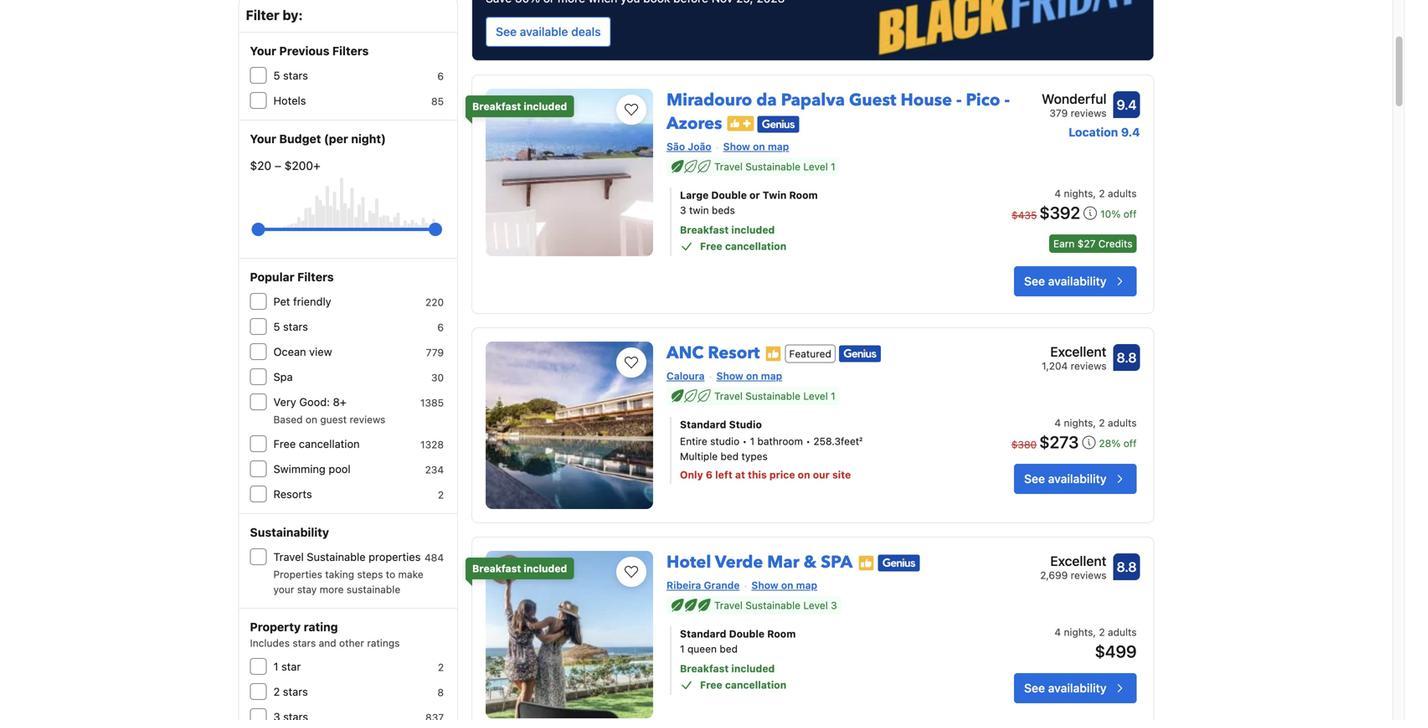 Task type: describe. For each thing, give the bounding box(es) containing it.
free cancellation for miradouro
[[700, 240, 787, 252]]

featured
[[790, 348, 832, 360]]

property
[[250, 620, 301, 634]]

travel for hotel
[[715, 600, 743, 612]]

1 5 from the top
[[274, 69, 280, 82]]

bed inside standard studio entire studio • 1 bathroom • 258.3feet² multiple bed types only 6 left at this price on our site
[[721, 451, 739, 462]]

wonderful element
[[1042, 89, 1107, 109]]

0 vertical spatial 9.4
[[1117, 97, 1137, 113]]

joão
[[688, 141, 712, 152]]

resort
[[708, 342, 760, 365]]

available
[[520, 25, 568, 39]]

see availability link for hotel verde mar & spa
[[1015, 674, 1137, 704]]

10%
[[1101, 208, 1121, 220]]

travel sustainable level 3
[[715, 600, 837, 612]]

your previous filters
[[250, 44, 369, 58]]

see available deals
[[496, 25, 601, 39]]

studio
[[711, 436, 740, 447]]

credits
[[1099, 238, 1133, 250]]

1 vertical spatial filters
[[297, 270, 334, 284]]

show on map for resort
[[717, 370, 783, 382]]

types
[[742, 451, 768, 462]]

wonderful 379 reviews
[[1042, 91, 1107, 119]]

ribeira grande
[[667, 580, 740, 591]]

swimming pool
[[274, 463, 351, 475]]

1328
[[421, 439, 444, 451]]

very good: 8+
[[274, 396, 347, 408]]

map for da
[[768, 141, 789, 152]]

free cancellation for hotel
[[700, 679, 787, 691]]

included inside 1 queen bed breakfast included
[[732, 663, 775, 675]]

breakfast included for hotel
[[473, 563, 567, 575]]

ocean view
[[274, 346, 332, 358]]

hotels
[[274, 94, 306, 107]]

breakfast right 484
[[473, 563, 521, 575]]

1 vertical spatial 3
[[831, 600, 837, 612]]

off for anc resort
[[1124, 438, 1137, 449]]

1 see availability from the top
[[1025, 274, 1107, 288]]

site
[[833, 469, 851, 481]]

8+
[[333, 396, 347, 408]]

on down very good: 8+
[[306, 414, 317, 426]]

3 twin beds breakfast included
[[680, 204, 775, 236]]

$499
[[1095, 642, 1137, 661]]

1 vertical spatial room
[[767, 628, 796, 640]]

$27
[[1078, 238, 1096, 250]]

this property is part of our preferred plus program. it's committed to providing outstanding service and excellent value. it'll pay us a higher commission if you make a booking. image
[[727, 116, 754, 131]]

miradouro da papalva guest house - pico - azores image
[[486, 89, 653, 256]]

our
[[813, 469, 830, 481]]

, inside 4 nights , 2 adults $499
[[1094, 627, 1097, 638]]

your for your budget (per night)
[[250, 132, 276, 146]]

6 inside standard studio entire studio • 1 bathroom • 258.3feet² multiple bed types only 6 left at this price on our site
[[706, 469, 713, 481]]

popular filters
[[250, 270, 334, 284]]

hotel verde mar & spa link
[[667, 545, 853, 574]]

rating
[[304, 620, 338, 634]]

excellent for anc resort
[[1051, 344, 1107, 360]]

anc resort
[[667, 342, 760, 365]]

4 nights , 2 adults $499
[[1055, 627, 1137, 661]]

reviews for excellent 2,699 reviews
[[1071, 570, 1107, 581]]

ratings
[[367, 637, 400, 649]]

off for miradouro da papalva guest house - pico - azores
[[1124, 208, 1137, 220]]

pet friendly
[[274, 295, 331, 308]]

location 9.4
[[1069, 125, 1141, 139]]

on inside standard studio entire studio • 1 bathroom • 258.3feet² multiple bed types only 6 left at this price on our site
[[798, 469, 811, 481]]

10% off
[[1101, 208, 1137, 220]]

travel sustainable level 1 for da
[[715, 161, 836, 173]]

stars up the hotels
[[283, 69, 308, 82]]

multiple
[[680, 451, 718, 462]]

miradouro
[[667, 89, 752, 112]]

28%
[[1099, 438, 1121, 449]]

travel sustainable level 1 for resort
[[715, 390, 836, 402]]

anc resort image
[[486, 342, 653, 509]]

nights for anc resort
[[1064, 417, 1094, 429]]

travel inside travel sustainable properties 484 properties taking steps to make your stay more sustainable
[[274, 551, 304, 563]]

stars up 'ocean'
[[283, 320, 308, 333]]

2 inside 4 nights , 2 adults $499
[[1099, 627, 1105, 638]]

anc
[[667, 342, 704, 365]]

free for hotel verde mar & spa
[[700, 679, 723, 691]]

this property is part of our preferred plus program. it's committed to providing outstanding service and excellent value. it'll pay us a higher commission if you make a booking. image
[[727, 116, 754, 131]]

map for verde
[[796, 580, 818, 591]]

included inside 3 twin beds breakfast included
[[732, 224, 775, 236]]

2 up 10%
[[1099, 188, 1105, 199]]

resorts
[[274, 488, 312, 501]]

other
[[339, 637, 364, 649]]

779
[[426, 347, 444, 359]]

1 5 stars from the top
[[274, 69, 308, 82]]

1385
[[420, 397, 444, 409]]

pico
[[966, 89, 1001, 112]]

2 down 234
[[438, 489, 444, 501]]

large double or twin room link
[[680, 188, 963, 203]]

reviews for wonderful 379 reviews
[[1071, 107, 1107, 119]]

more
[[320, 584, 344, 596]]

$20
[[250, 159, 272, 173]]

black friday deals image
[[473, 0, 1154, 60]]

2,699
[[1041, 570, 1068, 581]]

pool
[[329, 463, 351, 475]]

verde
[[715, 551, 763, 574]]

based on guest reviews
[[274, 414, 386, 426]]

sustainable for miradouro
[[746, 161, 801, 173]]

your budget (per night)
[[250, 132, 386, 146]]

são
[[667, 141, 685, 152]]

484
[[425, 552, 444, 564]]

see for anc resort see availability link
[[1025, 472, 1046, 486]]

da
[[757, 89, 777, 112]]

deals
[[571, 25, 601, 39]]

4 inside 4 nights , 2 adults $499
[[1055, 627, 1062, 638]]

1 vertical spatial 9.4
[[1122, 125, 1141, 139]]

adults for anc resort
[[1108, 417, 1137, 429]]

adults inside 4 nights , 2 adults $499
[[1108, 627, 1137, 638]]

excellent element for anc resort
[[1042, 342, 1107, 362]]

level for verde
[[804, 600, 828, 612]]

hotel verde mar & spa
[[667, 551, 853, 574]]

85
[[431, 95, 444, 107]]

guest
[[849, 89, 897, 112]]

free for miradouro da papalva guest house - pico - azores
[[700, 240, 723, 252]]

view
[[309, 346, 332, 358]]

night)
[[351, 132, 386, 146]]

double for da
[[712, 189, 747, 201]]

bed inside 1 queen bed breakfast included
[[720, 643, 738, 655]]

stars down star
[[283, 686, 308, 698]]

30
[[431, 372, 444, 384]]

1 • from the left
[[743, 436, 747, 447]]

grande
[[704, 580, 740, 591]]

see for see availability link for hotel verde mar & spa
[[1025, 681, 1046, 695]]

são joão
[[667, 141, 712, 152]]

by:
[[283, 7, 303, 23]]

reviews for excellent 1,204 reviews
[[1071, 360, 1107, 372]]

standard studio link
[[680, 417, 963, 432]]

show for da
[[724, 141, 751, 152]]

mar
[[768, 551, 800, 574]]

1 queen bed breakfast included
[[680, 643, 775, 675]]

1 availability from the top
[[1049, 274, 1107, 288]]

filter by:
[[246, 7, 303, 23]]

2 down 1 star on the bottom left
[[274, 686, 280, 698]]

breakfast inside 3 twin beds breakfast included
[[680, 224, 729, 236]]

to
[[386, 569, 396, 581]]

0 vertical spatial 6
[[438, 70, 444, 82]]

earn $27 credits
[[1054, 238, 1133, 250]]

$380
[[1012, 439, 1037, 451]]

4 for miradouro da papalva guest house - pico - azores
[[1055, 188, 1062, 199]]

travel for anc
[[715, 390, 743, 402]]

1 vertical spatial this property is part of our preferred partner program. it's committed to providing excellent service and good value. it'll pay us a higher commission if you make a booking. image
[[858, 555, 875, 572]]

on for hotel
[[781, 580, 794, 591]]

4 for anc resort
[[1055, 417, 1062, 429]]

1 see availability link from the top
[[1015, 266, 1137, 297]]

very
[[274, 396, 296, 408]]

see for third see availability link from the bottom
[[1025, 274, 1046, 288]]

2 up 8
[[438, 662, 444, 674]]



Task type: locate. For each thing, give the bounding box(es) containing it.
off right 10%
[[1124, 208, 1137, 220]]

breakfast down "queen"
[[680, 663, 729, 675]]

stay
[[297, 584, 317, 596]]

1 nights from the top
[[1064, 188, 1094, 199]]

reviews right 2,699
[[1071, 570, 1107, 581]]

1 off from the top
[[1124, 208, 1137, 220]]

4 down 2,699
[[1055, 627, 1062, 638]]

anc resort link
[[667, 335, 760, 365]]

sustainable up twin
[[746, 161, 801, 173]]

good:
[[299, 396, 330, 408]]

2 vertical spatial see availability
[[1025, 681, 1107, 695]]

5 stars up 'ocean'
[[274, 320, 308, 333]]

1 your from the top
[[250, 44, 276, 58]]

1 star
[[274, 661, 301, 673]]

3 4 from the top
[[1055, 627, 1062, 638]]

- right pico
[[1005, 89, 1010, 112]]

0 vertical spatial excellent element
[[1042, 342, 1107, 362]]

1 , from the top
[[1094, 188, 1097, 199]]

map for resort
[[761, 370, 783, 382]]

1 vertical spatial show on map
[[717, 370, 783, 382]]

sustainability
[[250, 526, 329, 539]]

reviews right guest
[[350, 414, 386, 426]]

2 vertical spatial see availability link
[[1015, 674, 1137, 704]]

9.4 up location 9.4
[[1117, 97, 1137, 113]]

cancellation for miradouro
[[725, 240, 787, 252]]

, for anc resort
[[1094, 417, 1097, 429]]

double for verde
[[729, 628, 765, 640]]

2 4 from the top
[[1055, 417, 1062, 429]]

0 horizontal spatial -
[[957, 89, 962, 112]]

2 stars
[[274, 686, 308, 698]]

5 stars up the hotels
[[274, 69, 308, 82]]

1 scored 8.8 element from the top
[[1114, 344, 1141, 371]]

breakfast down "twin" on the top
[[680, 224, 729, 236]]

only
[[680, 469, 703, 481]]

free
[[700, 240, 723, 252], [274, 438, 296, 450], [700, 679, 723, 691]]

2 availability from the top
[[1049, 472, 1107, 486]]

0 vertical spatial double
[[712, 189, 747, 201]]

nights up $392
[[1064, 188, 1094, 199]]

1 vertical spatial 4
[[1055, 417, 1062, 429]]

this property is part of our preferred partner program. it's committed to providing excellent service and good value. it'll pay us a higher commission if you make a booking. image right spa
[[858, 555, 875, 572]]

pet
[[274, 295, 290, 308]]

your
[[274, 584, 294, 596]]

1 vertical spatial availability
[[1049, 472, 1107, 486]]

show on map down resort
[[717, 370, 783, 382]]

standard studio entire studio • 1 bathroom • 258.3feet² multiple bed types only 6 left at this price on our site
[[680, 419, 863, 481]]

travel up large double or twin room
[[715, 161, 743, 173]]

includes
[[250, 637, 290, 649]]

4 up $273
[[1055, 417, 1062, 429]]

this property is part of our preferred partner program. it's committed to providing excellent service and good value. it'll pay us a higher commission if you make a booking. image left featured
[[765, 346, 782, 362]]

0 vertical spatial scored 8.8 element
[[1114, 344, 1141, 371]]

, down "excellent 1,204 reviews"
[[1094, 417, 1097, 429]]

8.8 for anc resort
[[1117, 350, 1137, 366]]

1 vertical spatial adults
[[1108, 417, 1137, 429]]

2 nights from the top
[[1064, 417, 1094, 429]]

nights for miradouro da papalva guest house - pico - azores
[[1064, 188, 1094, 199]]

2 vertical spatial free
[[700, 679, 723, 691]]

scored 8.8 element for hotel verde mar & spa
[[1114, 554, 1141, 581]]

room right twin
[[790, 189, 818, 201]]

1 vertical spatial show
[[717, 370, 744, 382]]

0 vertical spatial room
[[790, 189, 818, 201]]

0 horizontal spatial •
[[743, 436, 747, 447]]

free cancellation down 3 twin beds breakfast included
[[700, 240, 787, 252]]

0 vertical spatial this property is part of our preferred partner program. it's committed to providing excellent service and good value. it'll pay us a higher commission if you make a booking. image
[[765, 346, 782, 362]]

see availability link for anc resort
[[1015, 464, 1137, 494]]

1 left "queen"
[[680, 643, 685, 655]]

2 , from the top
[[1094, 417, 1097, 429]]

cancellation for hotel
[[725, 679, 787, 691]]

entire
[[680, 436, 708, 447]]

stars down "rating"
[[293, 637, 316, 649]]

free down 3 twin beds breakfast included
[[700, 240, 723, 252]]

1 vertical spatial breakfast included
[[473, 563, 567, 575]]

show on map for verde
[[752, 580, 818, 591]]

1 inside standard studio entire studio • 1 bathroom • 258.3feet² multiple bed types only 6 left at this price on our site
[[750, 436, 755, 447]]

cancellation down based on guest reviews
[[299, 438, 360, 450]]

standard double room
[[680, 628, 796, 640]]

scored 8.8 element right the excellent 2,699 reviews
[[1114, 554, 1141, 581]]

see availability for anc resort
[[1025, 472, 1107, 486]]

1 4 nights , 2 adults from the top
[[1055, 188, 1137, 199]]

1 vertical spatial double
[[729, 628, 765, 640]]

2 up $499
[[1099, 627, 1105, 638]]

• down studio
[[743, 436, 747, 447]]

2 breakfast included from the top
[[473, 563, 567, 575]]

availability down $273
[[1049, 472, 1107, 486]]

show for verde
[[752, 580, 779, 591]]

• down standard studio link
[[806, 436, 811, 447]]

1 vertical spatial excellent element
[[1041, 551, 1107, 571]]

off
[[1124, 208, 1137, 220], [1124, 438, 1137, 449]]

excellent inside the excellent 2,699 reviews
[[1051, 553, 1107, 569]]

excellent up 2,699
[[1051, 553, 1107, 569]]

level for resort
[[804, 390, 828, 402]]

your
[[250, 44, 276, 58], [250, 132, 276, 146]]

see availability link down $273
[[1015, 464, 1137, 494]]

1 vertical spatial 4 nights , 2 adults
[[1055, 417, 1137, 429]]

scored 8.8 element right "excellent 1,204 reviews"
[[1114, 344, 1141, 371]]

1,204
[[1042, 360, 1068, 372]]

4 nights , 2 adults for anc resort
[[1055, 417, 1137, 429]]

&
[[804, 551, 817, 574]]

220
[[426, 297, 444, 308]]

2 5 from the top
[[274, 320, 280, 333]]

room inside 'link'
[[790, 189, 818, 201]]

1 vertical spatial level
[[804, 390, 828, 402]]

adults
[[1108, 188, 1137, 199], [1108, 417, 1137, 429], [1108, 627, 1137, 638]]

double inside 'link'
[[712, 189, 747, 201]]

5 down pet on the left of page
[[274, 320, 280, 333]]

see for see available deals button
[[496, 25, 517, 39]]

level
[[804, 161, 828, 173], [804, 390, 828, 402], [804, 600, 828, 612]]

2 standard from the top
[[680, 628, 727, 640]]

see availability
[[1025, 274, 1107, 288], [1025, 472, 1107, 486], [1025, 681, 1107, 695]]

0 vertical spatial see availability link
[[1015, 266, 1137, 297]]

1 vertical spatial excellent
[[1051, 553, 1107, 569]]

off right the 28%
[[1124, 438, 1137, 449]]

234
[[425, 464, 444, 476]]

0 vertical spatial 3
[[680, 204, 687, 216]]

4 nights , 2 adults for miradouro da papalva guest house - pico - azores
[[1055, 188, 1137, 199]]

reviews
[[1071, 107, 1107, 119], [1071, 360, 1107, 372], [350, 414, 386, 426], [1071, 570, 1107, 581]]

2 off from the top
[[1124, 438, 1137, 449]]

, up earn $27 credits
[[1094, 188, 1097, 199]]

0 vertical spatial bed
[[721, 451, 739, 462]]

see availability for hotel verde mar & spa
[[1025, 681, 1107, 695]]

-
[[957, 89, 962, 112], [1005, 89, 1010, 112]]

group
[[258, 216, 436, 243]]

level up standard studio link
[[804, 390, 828, 402]]

0 vertical spatial see availability
[[1025, 274, 1107, 288]]

2 vertical spatial show on map
[[752, 580, 818, 591]]

scored 9.4 element
[[1114, 91, 1141, 118]]

1 adults from the top
[[1108, 188, 1137, 199]]

twin
[[763, 189, 787, 201]]

cancellation down 1 queen bed breakfast included
[[725, 679, 787, 691]]

6 left left
[[706, 469, 713, 481]]

1 vertical spatial ,
[[1094, 417, 1097, 429]]

bed
[[721, 451, 739, 462], [720, 643, 738, 655]]

level up "large double or twin room" 'link'
[[804, 161, 828, 173]]

1 4 from the top
[[1055, 188, 1062, 199]]

property rating includes stars and other ratings
[[250, 620, 400, 649]]

2 up the 28%
[[1099, 417, 1105, 429]]

3 see availability link from the top
[[1015, 674, 1137, 704]]

travel sustainable level 1
[[715, 161, 836, 173], [715, 390, 836, 402]]

5 up the hotels
[[274, 69, 280, 82]]

see availability down $273
[[1025, 472, 1107, 486]]

large
[[680, 189, 709, 201]]

,
[[1094, 188, 1097, 199], [1094, 417, 1097, 429], [1094, 627, 1097, 638]]

1 vertical spatial free
[[274, 438, 296, 450]]

379
[[1050, 107, 1068, 119]]

2 vertical spatial availability
[[1049, 681, 1107, 695]]

nights up $273
[[1064, 417, 1094, 429]]

excellent
[[1051, 344, 1107, 360], [1051, 553, 1107, 569]]

2 excellent from the top
[[1051, 553, 1107, 569]]

excellent up 1,204
[[1051, 344, 1107, 360]]

your for your previous filters
[[250, 44, 276, 58]]

price
[[770, 469, 795, 481]]

2 travel sustainable level 1 from the top
[[715, 390, 836, 402]]

2 see availability link from the top
[[1015, 464, 1137, 494]]

1 vertical spatial standard
[[680, 628, 727, 640]]

0 vertical spatial show on map
[[724, 141, 789, 152]]

1 horizontal spatial 3
[[831, 600, 837, 612]]

2 vertical spatial cancellation
[[725, 679, 787, 691]]

travel sustainable level 1 up studio
[[715, 390, 836, 402]]

0 vertical spatial 8.8
[[1117, 350, 1137, 366]]

travel for miradouro
[[715, 161, 743, 173]]

0 vertical spatial filters
[[332, 44, 369, 58]]

8.8 right "excellent 1,204 reviews"
[[1117, 350, 1137, 366]]

6 up 85
[[438, 70, 444, 82]]

1 horizontal spatial -
[[1005, 89, 1010, 112]]

0 vertical spatial travel sustainable level 1
[[715, 161, 836, 173]]

1 vertical spatial cancellation
[[299, 438, 360, 450]]

1 vertical spatial 8.8
[[1117, 559, 1137, 575]]

availability for anc resort
[[1049, 472, 1107, 486]]

show down this property is part of our preferred plus program. it's committed to providing outstanding service and excellent value. it'll pay us a higher commission if you make a booking. icon
[[724, 141, 751, 152]]

show on map
[[724, 141, 789, 152], [717, 370, 783, 382], [752, 580, 818, 591]]

at
[[735, 469, 745, 481]]

on down this property is part of our preferred plus program. it's committed to providing outstanding service and excellent value. it'll pay us a higher commission if you make a booking. icon
[[753, 141, 765, 152]]

reviews inside wonderful 379 reviews
[[1071, 107, 1107, 119]]

map down & on the right
[[796, 580, 818, 591]]

0 vertical spatial availability
[[1049, 274, 1107, 288]]

sustainable inside travel sustainable properties 484 properties taking steps to make your stay more sustainable
[[307, 551, 366, 563]]

0 vertical spatial show
[[724, 141, 751, 152]]

filters right previous
[[332, 44, 369, 58]]

excellent element for hotel verde mar & spa
[[1041, 551, 1107, 571]]

0 vertical spatial map
[[768, 141, 789, 152]]

availability down 4 nights , 2 adults $499 at the bottom right of page
[[1049, 681, 1107, 695]]

map up studio
[[761, 370, 783, 382]]

2 vertical spatial nights
[[1064, 627, 1094, 638]]

show down resort
[[717, 370, 744, 382]]

2 vertical spatial 6
[[706, 469, 713, 481]]

free cancellation down 1 queen bed breakfast included
[[700, 679, 787, 691]]

free down 1 queen bed breakfast included
[[700, 679, 723, 691]]

show on map down this property is part of our preferred plus program. it's committed to providing outstanding service and excellent value. it'll pay us a higher commission if you make a booking. icon
[[724, 141, 789, 152]]

earn
[[1054, 238, 1075, 250]]

1 horizontal spatial this property is part of our preferred partner program. it's committed to providing excellent service and good value. it'll pay us a higher commission if you make a booking. image
[[858, 555, 875, 572]]

1 vertical spatial map
[[761, 370, 783, 382]]

adults up $499
[[1108, 627, 1137, 638]]

4 nights , 2 adults
[[1055, 188, 1137, 199], [1055, 417, 1137, 429]]

show for resort
[[717, 370, 744, 382]]

sustainable up studio
[[746, 390, 801, 402]]

0 vertical spatial breakfast included
[[473, 101, 567, 112]]

1 left star
[[274, 661, 279, 673]]

miradouro da papalva guest house - pico - azores link
[[667, 82, 1010, 135]]

bed down "studio"
[[721, 451, 739, 462]]

sustainable for anc
[[746, 390, 801, 402]]

1 travel sustainable level 1 from the top
[[715, 161, 836, 173]]

previous
[[279, 44, 330, 58]]

sustainable for hotel
[[746, 600, 801, 612]]

2 level from the top
[[804, 390, 828, 402]]

1 up "large double or twin room" 'link'
[[831, 161, 836, 173]]

1 vertical spatial your
[[250, 132, 276, 146]]

adults up 28% off
[[1108, 417, 1137, 429]]

0 vertical spatial this property is part of our preferred partner program. it's committed to providing excellent service and good value. it'll pay us a higher commission if you make a booking. image
[[765, 346, 782, 362]]

standard inside standard studio entire studio • 1 bathroom • 258.3feet² multiple bed types only 6 left at this price on our site
[[680, 419, 727, 431]]

make
[[398, 569, 424, 581]]

2 vertical spatial ,
[[1094, 627, 1097, 638]]

0 horizontal spatial this property is part of our preferred partner program. it's committed to providing excellent service and good value. it'll pay us a higher commission if you make a booking. image
[[765, 346, 782, 362]]

1 vertical spatial 6
[[438, 322, 444, 333]]

genius discounts available at this property. image
[[758, 116, 800, 133], [758, 116, 800, 133], [839, 346, 881, 362], [839, 346, 881, 362], [878, 555, 920, 572], [878, 555, 920, 572]]

availability for hotel verde mar & spa
[[1049, 681, 1107, 695]]

1 vertical spatial off
[[1124, 438, 1137, 449]]

travel sustainable level 1 up twin
[[715, 161, 836, 173]]

friendly
[[293, 295, 331, 308]]

, for miradouro da papalva guest house - pico - azores
[[1094, 188, 1097, 199]]

see inside button
[[496, 25, 517, 39]]

3 inside 3 twin beds breakfast included
[[680, 204, 687, 216]]

1 level from the top
[[804, 161, 828, 173]]

2 vertical spatial 4
[[1055, 627, 1062, 638]]

level up standard double room link
[[804, 600, 828, 612]]

8.8 for hotel verde mar & spa
[[1117, 559, 1137, 575]]

show on map up travel sustainable level 3
[[752, 580, 818, 591]]

1 vertical spatial 5 stars
[[274, 320, 308, 333]]

3 adults from the top
[[1108, 627, 1137, 638]]

breakfast right 85
[[473, 101, 521, 112]]

travel
[[715, 161, 743, 173], [715, 390, 743, 402], [274, 551, 304, 563], [715, 600, 743, 612]]

28% off
[[1099, 438, 1137, 449]]

1 up standard studio link
[[831, 390, 836, 402]]

hotel
[[667, 551, 711, 574]]

standard double room link
[[680, 627, 963, 642]]

0 vertical spatial nights
[[1064, 188, 1094, 199]]

this property is part of our preferred partner program. it's committed to providing excellent service and good value. it'll pay us a higher commission if you make a booking. image left featured
[[765, 346, 782, 362]]

2 scored 8.8 element from the top
[[1114, 554, 1141, 581]]

(per
[[324, 132, 348, 146]]

room down travel sustainable level 3
[[767, 628, 796, 640]]

$273
[[1040, 432, 1079, 452]]

adults for miradouro da papalva guest house - pico - azores
[[1108, 188, 1137, 199]]

standard for standard double room
[[680, 628, 727, 640]]

1 vertical spatial nights
[[1064, 417, 1094, 429]]

reviews inside the excellent 2,699 reviews
[[1071, 570, 1107, 581]]

1 vertical spatial free cancellation
[[274, 438, 360, 450]]

2 vertical spatial adults
[[1108, 627, 1137, 638]]

excellent inside "excellent 1,204 reviews"
[[1051, 344, 1107, 360]]

filter
[[246, 7, 279, 23]]

1 vertical spatial see availability link
[[1015, 464, 1137, 494]]

see availability down 4 nights , 2 adults $499 at the bottom right of page
[[1025, 681, 1107, 695]]

travel sustainable properties 484 properties taking steps to make your stay more sustainable
[[274, 551, 444, 596]]

cancellation down 3 twin beds breakfast included
[[725, 240, 787, 252]]

availability down the $27
[[1049, 274, 1107, 288]]

0 vertical spatial excellent
[[1051, 344, 1107, 360]]

1 vertical spatial this property is part of our preferred partner program. it's committed to providing excellent service and good value. it'll pay us a higher commission if you make a booking. image
[[858, 555, 875, 572]]

left
[[716, 469, 733, 481]]

$200+
[[285, 159, 321, 173]]

breakfast included for miradouro
[[473, 101, 567, 112]]

258.3feet²
[[814, 436, 863, 447]]

sustainable up the taking
[[307, 551, 366, 563]]

wonderful
[[1042, 91, 1107, 107]]

bed down the standard double room
[[720, 643, 738, 655]]

standard up entire
[[680, 419, 727, 431]]

3 see availability from the top
[[1025, 681, 1107, 695]]

this property is part of our preferred partner program. it's committed to providing excellent service and good value. it'll pay us a higher commission if you make a booking. image
[[765, 346, 782, 362], [858, 555, 875, 572]]

on for miradouro
[[753, 141, 765, 152]]

reviews inside "excellent 1,204 reviews"
[[1071, 360, 1107, 372]]

2 • from the left
[[806, 436, 811, 447]]

2 4 nights , 2 adults from the top
[[1055, 417, 1137, 429]]

4 nights , 2 adults up 10%
[[1055, 188, 1137, 199]]

properties
[[369, 551, 421, 563]]

breakfast inside 1 queen bed breakfast included
[[680, 663, 729, 675]]

0 horizontal spatial 3
[[680, 204, 687, 216]]

0 vertical spatial ,
[[1094, 188, 1097, 199]]

budget
[[279, 132, 321, 146]]

excellent 2,699 reviews
[[1041, 553, 1107, 581]]

1 8.8 from the top
[[1117, 350, 1137, 366]]

1 vertical spatial travel sustainable level 1
[[715, 390, 836, 402]]

1 standard from the top
[[680, 419, 727, 431]]

2 vertical spatial map
[[796, 580, 818, 591]]

caloura
[[667, 370, 705, 382]]

2 vertical spatial show
[[752, 580, 779, 591]]

9.4 down "scored 9.4" element
[[1122, 125, 1141, 139]]

availability
[[1049, 274, 1107, 288], [1049, 472, 1107, 486], [1049, 681, 1107, 695]]

bathroom
[[758, 436, 803, 447]]

0 vertical spatial 4 nights , 2 adults
[[1055, 188, 1137, 199]]

on for anc
[[746, 370, 759, 382]]

level for da
[[804, 161, 828, 173]]

cancellation
[[725, 240, 787, 252], [299, 438, 360, 450], [725, 679, 787, 691]]

spa
[[821, 551, 853, 574]]

3 availability from the top
[[1049, 681, 1107, 695]]

0 vertical spatial your
[[250, 44, 276, 58]]

reviews right 1,204
[[1071, 360, 1107, 372]]

twin
[[689, 204, 709, 216]]

0 vertical spatial standard
[[680, 419, 727, 431]]

0 vertical spatial 5 stars
[[274, 69, 308, 82]]

0 vertical spatial cancellation
[[725, 240, 787, 252]]

hotel verde mar & spa image
[[486, 551, 653, 719]]

, up $499
[[1094, 627, 1097, 638]]

3
[[680, 204, 687, 216], [831, 600, 837, 612]]

azores
[[667, 112, 722, 135]]

1 breakfast included from the top
[[473, 101, 567, 112]]

0 vertical spatial 5
[[274, 69, 280, 82]]

ribeira
[[667, 580, 701, 591]]

0 horizontal spatial this property is part of our preferred partner program. it's committed to providing excellent service and good value. it'll pay us a higher commission if you make a booking. image
[[765, 346, 782, 362]]

6 up 779 at the top of the page
[[438, 322, 444, 333]]

this property is part of our preferred partner program. it's committed to providing excellent service and good value. it'll pay us a higher commission if you make a booking. image
[[765, 346, 782, 362], [858, 555, 875, 572]]

2 adults from the top
[[1108, 417, 1137, 429]]

1 vertical spatial bed
[[720, 643, 738, 655]]

stars
[[283, 69, 308, 82], [283, 320, 308, 333], [293, 637, 316, 649], [283, 686, 308, 698]]

0 vertical spatial free cancellation
[[700, 240, 787, 252]]

excellent for hotel verde mar & spa
[[1051, 553, 1107, 569]]

1 inside 1 queen bed breakfast included
[[680, 643, 685, 655]]

–
[[275, 159, 281, 173]]

sustainable
[[347, 584, 401, 596]]

house
[[901, 89, 953, 112]]

your down filter
[[250, 44, 276, 58]]

scored 8.8 element for anc resort
[[1114, 344, 1141, 371]]

2 see availability from the top
[[1025, 472, 1107, 486]]

excellent element
[[1042, 342, 1107, 362], [1041, 551, 1107, 571]]

on left our
[[798, 469, 811, 481]]

spa
[[274, 371, 293, 383]]

popular
[[250, 270, 295, 284]]

1 vertical spatial see availability
[[1025, 472, 1107, 486]]

$435
[[1012, 209, 1037, 221]]

see availability down earn at right top
[[1025, 274, 1107, 288]]

0 vertical spatial adults
[[1108, 188, 1137, 199]]

excellent 1,204 reviews
[[1042, 344, 1107, 372]]

see available deals button
[[486, 17, 611, 47]]

2 vertical spatial level
[[804, 600, 828, 612]]

0 vertical spatial free
[[700, 240, 723, 252]]

travel up studio
[[715, 390, 743, 402]]

1 excellent from the top
[[1051, 344, 1107, 360]]

based
[[274, 414, 303, 426]]

1 - from the left
[[957, 89, 962, 112]]

0 vertical spatial 4
[[1055, 188, 1062, 199]]

3 , from the top
[[1094, 627, 1097, 638]]

0 vertical spatial level
[[804, 161, 828, 173]]

2 8.8 from the top
[[1117, 559, 1137, 575]]

see availability link down the $27
[[1015, 266, 1137, 297]]

2 5 stars from the top
[[274, 320, 308, 333]]

stars inside property rating includes stars and other ratings
[[293, 637, 316, 649]]

travel down grande
[[715, 600, 743, 612]]

4 up $392
[[1055, 188, 1062, 199]]

nights down 2,699
[[1064, 627, 1094, 638]]

nights inside 4 nights , 2 adults $499
[[1064, 627, 1094, 638]]

3 nights from the top
[[1064, 627, 1094, 638]]

1 horizontal spatial this property is part of our preferred partner program. it's committed to providing excellent service and good value. it'll pay us a higher commission if you make a booking. image
[[858, 555, 875, 572]]

standard for standard studio entire studio • 1 bathroom • 258.3feet² multiple bed types only 6 left at this price on our site
[[680, 419, 727, 431]]

2 vertical spatial free cancellation
[[700, 679, 787, 691]]

show on map for da
[[724, 141, 789, 152]]

double up 1 queen bed breakfast included
[[729, 628, 765, 640]]

scored 8.8 element
[[1114, 344, 1141, 371], [1114, 554, 1141, 581]]

1 horizontal spatial •
[[806, 436, 811, 447]]

1 vertical spatial 5
[[274, 320, 280, 333]]

standard inside standard double room link
[[680, 628, 727, 640]]

2 - from the left
[[1005, 89, 1010, 112]]

1 up types
[[750, 436, 755, 447]]

large double or twin room
[[680, 189, 818, 201]]

2 your from the top
[[250, 132, 276, 146]]

3 up standard double room link
[[831, 600, 837, 612]]

3 level from the top
[[804, 600, 828, 612]]

0 vertical spatial off
[[1124, 208, 1137, 220]]

1 vertical spatial scored 8.8 element
[[1114, 554, 1141, 581]]

guest
[[320, 414, 347, 426]]

map down da
[[768, 141, 789, 152]]



Task type: vqa. For each thing, say whether or not it's contained in the screenshot.
'cancellation' associated with Miradouro
yes



